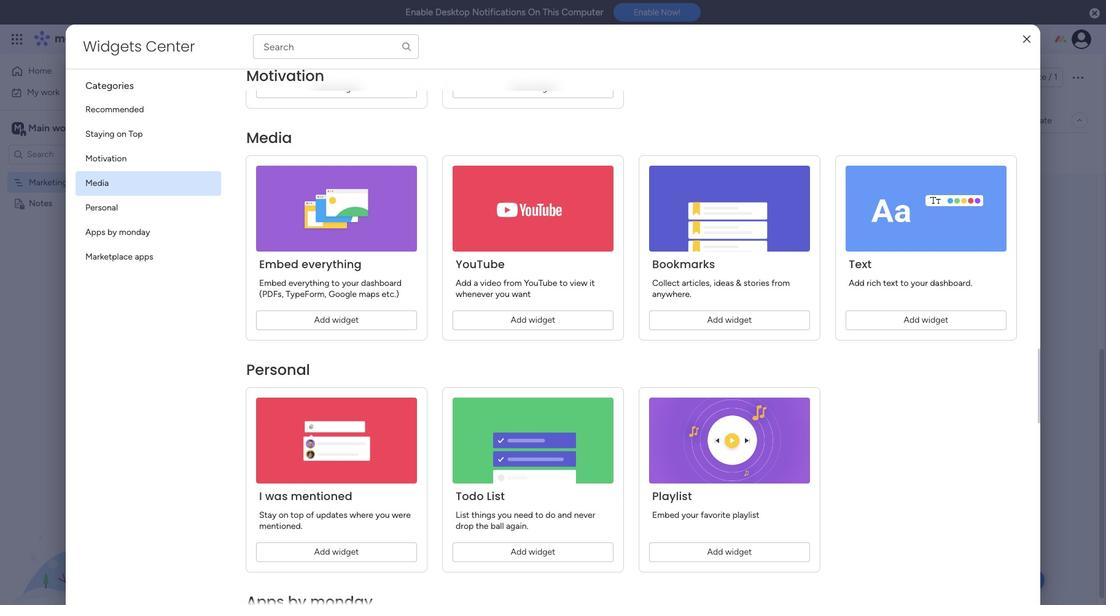 Task type: describe. For each thing, give the bounding box(es) containing it.
embed everything embed everything to your dashboard (pdfs, typeform, google maps etc.)
[[259, 257, 402, 300]]

invite / 1 button
[[1002, 68, 1063, 87]]

filter
[[472, 148, 492, 158]]

enable now!
[[634, 8, 680, 17]]

on
[[528, 7, 540, 18]]

help button
[[1002, 571, 1045, 591]]

widget for playlist
[[725, 547, 752, 558]]

widget for todo list
[[529, 547, 555, 558]]

never
[[574, 510, 595, 521]]

add widget button for embed everything
[[256, 311, 417, 330]]

Search field
[[352, 144, 389, 162]]

personal inside option
[[85, 203, 118, 213]]

Search for a column type search field
[[253, 34, 419, 59]]

add widget inside popup button
[[281, 147, 326, 158]]

categories list box
[[76, 69, 231, 270]]

things
[[472, 510, 495, 521]]

apps
[[85, 227, 105, 238]]

home button
[[7, 61, 132, 81]]

apps by monday option
[[76, 220, 221, 245]]

enable for enable desktop notifications on this computer
[[405, 7, 433, 18]]

text
[[883, 278, 898, 289]]

add view image
[[313, 116, 318, 125]]

todo
[[456, 489, 484, 504]]

add widget for todo list
[[511, 547, 555, 558]]

apps by monday
[[85, 227, 150, 238]]

lottie animation element
[[0, 481, 157, 606]]

google
[[329, 289, 357, 300]]

help
[[1012, 575, 1034, 587]]

enable now! button
[[613, 3, 701, 22]]

dashboard.
[[930, 278, 972, 289]]

this
[[543, 7, 559, 18]]

1 vertical spatial embed
[[259, 278, 286, 289]]

widget for text
[[922, 315, 948, 325]]

0 vertical spatial marketing plan
[[187, 63, 332, 91]]

playlist
[[732, 510, 759, 521]]

add widget for text
[[904, 315, 948, 325]]

marketplace
[[85, 252, 133, 262]]

help image
[[1029, 33, 1041, 45]]

again.
[[506, 521, 528, 532]]

video
[[480, 278, 501, 289]]

main workspace
[[28, 122, 101, 134]]

computer
[[562, 7, 604, 18]]

0 vertical spatial motivation
[[246, 66, 324, 86]]

invite
[[1025, 72, 1046, 82]]

to inside youtube add a video from youtube to view it whenever you want
[[559, 278, 568, 289]]

owners,
[[326, 93, 356, 103]]

add widget left see more
[[511, 83, 555, 93]]

activity
[[944, 72, 974, 82]]

widget for youtube
[[529, 315, 555, 325]]

playlist embed your favorite playlist
[[652, 489, 759, 521]]

search image
[[401, 41, 412, 52]]

widgets
[[83, 36, 142, 57]]

management
[[124, 32, 191, 46]]

collapse board header image
[[1075, 115, 1085, 125]]

&
[[736, 278, 741, 289]]

0 vertical spatial marketing
[[187, 63, 284, 91]]

any
[[221, 93, 234, 103]]

top
[[129, 129, 143, 139]]

add left stands.
[[511, 83, 527, 93]]

invite / 1
[[1025, 72, 1058, 82]]

marketplace apps
[[85, 252, 153, 262]]

staying
[[85, 129, 115, 139]]

ideas
[[714, 278, 734, 289]]

list box containing marketing plan
[[0, 170, 157, 380]]

your inside playlist embed your favorite playlist
[[682, 510, 699, 521]]

add down ideas
[[707, 315, 723, 325]]

it
[[590, 278, 595, 289]]

manage any type of project. assign owners, set timelines and keep track of where your project stands.
[[188, 93, 580, 103]]

drop
[[456, 521, 474, 532]]

0 horizontal spatial of
[[256, 93, 264, 103]]

plans
[[232, 34, 252, 44]]

etc.)
[[382, 289, 399, 300]]

dapulse close image
[[1090, 7, 1100, 20]]

widgets center
[[83, 36, 195, 57]]

timeline
[[264, 115, 296, 125]]

stands.
[[553, 93, 580, 103]]

kendall parks image
[[1072, 29, 1091, 49]]

monday inside option
[[119, 227, 150, 238]]

1 horizontal spatial youtube
[[524, 278, 557, 289]]

add widget button for todo list
[[453, 543, 614, 563]]

view
[[570, 278, 588, 289]]

1 horizontal spatial personal
[[246, 360, 310, 380]]

text
[[849, 257, 872, 272]]

your inside text add rich text to your dashboard.
[[911, 278, 928, 289]]

0 vertical spatial everything
[[301, 257, 362, 272]]

see plans
[[215, 34, 252, 44]]

dashboard
[[361, 278, 402, 289]]

youtube add a video from youtube to view it whenever you want
[[456, 257, 595, 300]]

enable desktop notifications on this computer
[[405, 7, 604, 18]]

widget for embed everything
[[332, 315, 359, 325]]

add left show board description "icon"
[[314, 83, 330, 93]]

track
[[446, 93, 465, 103]]

0 vertical spatial list
[[487, 489, 505, 504]]

add inside youtube add a video from youtube to view it whenever you want
[[456, 278, 472, 289]]

categories
[[85, 80, 134, 92]]

notifications
[[472, 7, 526, 18]]

todo list list things you need to do and never drop the ball again.
[[456, 489, 595, 532]]

from inside bookmarks collect articles, ideas & stories from anywhere.
[[772, 278, 790, 289]]

timeline button
[[255, 111, 306, 130]]

home
[[28, 66, 52, 76]]

show board description image
[[341, 71, 355, 84]]

categories heading
[[76, 69, 221, 98]]

rich
[[867, 278, 881, 289]]

of inside i was mentioned stay on top of updates where you were mentioned.
[[306, 510, 314, 521]]

desktop
[[435, 7, 470, 18]]

marketplace apps option
[[76, 245, 221, 270]]

to inside the embed everything embed everything to your dashboard (pdfs, typeform, google maps etc.)
[[332, 278, 340, 289]]

maps
[[359, 289, 380, 300]]

widget left add to favorites image
[[332, 83, 359, 93]]

0 horizontal spatial list
[[456, 510, 469, 521]]

private board image
[[13, 197, 25, 209]]

dapulse x slim image
[[1023, 35, 1031, 44]]

bookmarks
[[652, 257, 715, 272]]

set
[[358, 93, 370, 103]]

your left project
[[504, 93, 521, 103]]

i was mentioned stay on top of updates where you were mentioned.
[[259, 489, 411, 532]]

whenever
[[456, 289, 493, 300]]

add widget for i was mentioned
[[314, 547, 359, 558]]

enable for enable now!
[[634, 8, 659, 17]]

by
[[107, 227, 117, 238]]

motivation option
[[76, 147, 221, 171]]

motivation inside option
[[85, 154, 127, 164]]

add widget for embed everything
[[314, 315, 359, 325]]

add widget button for text
[[846, 311, 1007, 330]]

add widget for youtube
[[511, 315, 555, 325]]

articles,
[[682, 278, 712, 289]]

favorite
[[701, 510, 730, 521]]

my work button
[[7, 83, 132, 102]]

v2 funnel image
[[246, 205, 254, 214]]

on inside option
[[117, 129, 126, 139]]



Task type: vqa. For each thing, say whether or not it's contained in the screenshot.
service icon
no



Task type: locate. For each thing, give the bounding box(es) containing it.
widget for i was mentioned
[[332, 547, 359, 558]]

filter button
[[453, 143, 511, 163]]

1 vertical spatial marketing plan
[[29, 177, 86, 188]]

and inside todo list list things you need to do and never drop the ball again.
[[558, 510, 572, 521]]

marketing
[[187, 63, 284, 91], [29, 177, 67, 188]]

1 horizontal spatial marketing plan
[[187, 63, 332, 91]]

add widget button for bookmarks
[[649, 311, 810, 330]]

widget down add view icon
[[299, 147, 326, 158]]

see left plans
[[215, 34, 229, 44]]

1 vertical spatial see
[[560, 92, 575, 103]]

marketing up notes
[[29, 177, 67, 188]]

add widget down again.
[[511, 547, 555, 558]]

add widget down favorite
[[707, 547, 752, 558]]

0 horizontal spatial from
[[503, 278, 522, 289]]

assign
[[298, 93, 324, 103]]

1 horizontal spatial from
[[772, 278, 790, 289]]

0 horizontal spatial work
[[41, 87, 60, 97]]

1 vertical spatial motivation
[[85, 154, 127, 164]]

1 horizontal spatial of
[[306, 510, 314, 521]]

1 vertical spatial media
[[85, 178, 109, 189]]

now!
[[661, 8, 680, 17]]

monday up the home 'button'
[[55, 32, 97, 46]]

enable
[[405, 7, 433, 18], [634, 8, 659, 17]]

widget down 'google'
[[332, 315, 359, 325]]

0 vertical spatial youtube
[[456, 257, 505, 272]]

stories
[[744, 278, 769, 289]]

updates
[[316, 510, 347, 521]]

see more
[[560, 92, 597, 103]]

0 horizontal spatial where
[[350, 510, 373, 521]]

and right 'do'
[[558, 510, 572, 521]]

see inside button
[[215, 34, 229, 44]]

see left more
[[560, 92, 575, 103]]

add widget button for youtube
[[453, 311, 614, 330]]

add to favorites image
[[361, 71, 374, 83]]

to inside todo list list things you need to do and never drop the ball again.
[[535, 510, 543, 521]]

add widget button
[[259, 143, 332, 163]]

staying on top
[[85, 129, 143, 139]]

your left favorite
[[682, 510, 699, 521]]

add widget for playlist
[[707, 547, 752, 558]]

1 image
[[927, 25, 938, 39]]

motivation up project.
[[246, 66, 324, 86]]

see
[[215, 34, 229, 44], [560, 92, 575, 103]]

youtube
[[456, 257, 505, 272], [524, 278, 557, 289]]

monday
[[55, 32, 97, 46], [119, 227, 150, 238]]

your
[[504, 93, 521, 103], [342, 278, 359, 289], [911, 278, 928, 289], [682, 510, 699, 521]]

arrow down image
[[496, 146, 511, 160]]

marketing plan inside list box
[[29, 177, 86, 188]]

workspace image
[[12, 121, 24, 135]]

0 horizontal spatial marketing
[[29, 177, 67, 188]]

1 horizontal spatial media
[[246, 128, 292, 148]]

your up 'google'
[[342, 278, 359, 289]]

lottie animation image
[[0, 481, 157, 606]]

to right the text
[[900, 278, 909, 289]]

media option
[[76, 171, 221, 196]]

marketing plan up notes
[[29, 177, 86, 188]]

to left view
[[559, 278, 568, 289]]

add down again.
[[511, 547, 527, 558]]

1 vertical spatial everything
[[288, 278, 329, 289]]

main content
[[163, 0, 1106, 606]]

list up things on the bottom of the page
[[487, 489, 505, 504]]

monday work management
[[55, 32, 191, 46]]

add down updates
[[314, 547, 330, 558]]

of right type
[[256, 93, 264, 103]]

0 horizontal spatial see
[[215, 34, 229, 44]]

1 horizontal spatial monday
[[119, 227, 150, 238]]

1 horizontal spatial list
[[487, 489, 505, 504]]

type
[[236, 93, 254, 103]]

center
[[146, 36, 195, 57]]

timelines
[[372, 93, 407, 103]]

i
[[259, 489, 262, 504]]

monday right by
[[119, 227, 150, 238]]

playlist
[[652, 489, 692, 504]]

0 horizontal spatial plan
[[69, 177, 86, 188]]

on up the mentioned.
[[279, 510, 288, 521]]

1 horizontal spatial work
[[99, 32, 121, 46]]

0 horizontal spatial marketing plan
[[29, 177, 86, 188]]

widget down updates
[[332, 547, 359, 558]]

on
[[117, 129, 126, 139], [279, 510, 288, 521]]

you left "were"
[[376, 510, 390, 521]]

0 vertical spatial plan
[[289, 63, 332, 91]]

widget down &
[[725, 315, 752, 325]]

automate
[[1014, 115, 1052, 126]]

keep
[[425, 93, 444, 103]]

2 from from the left
[[772, 278, 790, 289]]

option
[[0, 171, 157, 174]]

more dots image
[[606, 205, 614, 214]]

work for monday
[[99, 32, 121, 46]]

0 horizontal spatial media
[[85, 178, 109, 189]]

see more link
[[559, 92, 598, 104]]

Marketing plan field
[[184, 63, 335, 91]]

my work
[[27, 87, 60, 97]]

1 vertical spatial youtube
[[524, 278, 557, 289]]

mentioned
[[291, 489, 352, 504]]

(pdfs,
[[259, 289, 284, 300]]

add inside add widget popup button
[[281, 147, 297, 158]]

1 horizontal spatial on
[[279, 510, 288, 521]]

1 vertical spatial work
[[41, 87, 60, 97]]

on left top
[[117, 129, 126, 139]]

add widget down want
[[511, 315, 555, 325]]

work for my
[[41, 87, 60, 97]]

0 vertical spatial embed
[[259, 257, 299, 272]]

0 vertical spatial personal
[[85, 203, 118, 213]]

media down timeline
[[246, 128, 292, 148]]

0 vertical spatial see
[[215, 34, 229, 44]]

widget inside popup button
[[299, 147, 326, 158]]

1 vertical spatial personal
[[246, 360, 310, 380]]

add widget down the dashboard.
[[904, 315, 948, 325]]

marketing up 'any'
[[187, 63, 284, 91]]

enable inside enable now! button
[[634, 8, 659, 17]]

person button
[[396, 143, 449, 163]]

embed inside playlist embed your favorite playlist
[[652, 510, 679, 521]]

0 vertical spatial monday
[[55, 32, 97, 46]]

staying on top option
[[76, 122, 221, 147]]

need
[[514, 510, 533, 521]]

1 horizontal spatial motivation
[[246, 66, 324, 86]]

from up want
[[503, 278, 522, 289]]

personal
[[85, 203, 118, 213], [246, 360, 310, 380]]

v2 search image
[[343, 146, 352, 160]]

media inside option
[[85, 178, 109, 189]]

add widget button for i was mentioned
[[256, 543, 417, 563]]

recommended option
[[76, 98, 221, 122]]

typeform,
[[286, 289, 326, 300]]

1 from from the left
[[503, 278, 522, 289]]

where right updates
[[350, 510, 373, 521]]

add widget button
[[256, 79, 417, 98], [453, 79, 614, 98], [256, 311, 417, 330], [453, 311, 614, 330], [649, 311, 810, 330], [846, 311, 1007, 330], [256, 543, 417, 563], [453, 543, 614, 563], [649, 543, 810, 563]]

a
[[474, 278, 478, 289]]

0 vertical spatial on
[[117, 129, 126, 139]]

bookmarks collect articles, ideas & stories from anywhere.
[[652, 257, 790, 300]]

0 vertical spatial media
[[246, 128, 292, 148]]

top
[[291, 510, 304, 521]]

to inside text add rich text to your dashboard.
[[900, 278, 909, 289]]

add down text add rich text to your dashboard.
[[904, 315, 920, 325]]

add widget button for playlist
[[649, 543, 810, 563]]

0 horizontal spatial and
[[409, 93, 423, 103]]

widget down the dashboard.
[[922, 315, 948, 325]]

person
[[415, 148, 442, 158]]

plan down search in workspace field
[[69, 177, 86, 188]]

widget left see more
[[529, 83, 555, 93]]

the
[[476, 521, 489, 532]]

you inside youtube add a video from youtube to view it whenever you want
[[495, 289, 510, 300]]

activity button
[[939, 68, 997, 87]]

None search field
[[253, 34, 419, 59]]

0 vertical spatial work
[[99, 32, 121, 46]]

add
[[314, 83, 330, 93], [511, 83, 527, 93], [281, 147, 297, 158], [456, 278, 472, 289], [849, 278, 865, 289], [314, 315, 330, 325], [511, 315, 527, 325], [707, 315, 723, 325], [904, 315, 920, 325], [314, 547, 330, 558], [511, 547, 527, 558], [707, 547, 723, 558]]

to left 'do'
[[535, 510, 543, 521]]

where inside i was mentioned stay on top of updates where you were mentioned.
[[350, 510, 373, 521]]

add left rich
[[849, 278, 865, 289]]

see plans button
[[198, 30, 257, 49]]

manage
[[188, 93, 219, 103]]

add widget down add view icon
[[281, 147, 326, 158]]

where
[[478, 93, 501, 103], [350, 510, 373, 521]]

to up 'google'
[[332, 278, 340, 289]]

0 horizontal spatial on
[[117, 129, 126, 139]]

your right the text
[[911, 278, 928, 289]]

add down favorite
[[707, 547, 723, 558]]

list
[[487, 489, 505, 504], [456, 510, 469, 521]]

and left keep
[[409, 93, 423, 103]]

from right stories
[[772, 278, 790, 289]]

0 horizontal spatial youtube
[[456, 257, 505, 272]]

main
[[28, 122, 50, 134]]

0 horizontal spatial personal
[[85, 203, 118, 213]]

add widget for bookmarks
[[707, 315, 752, 325]]

enable left now!
[[634, 8, 659, 17]]

widget down playlist at right
[[725, 547, 752, 558]]

plan
[[289, 63, 332, 91], [69, 177, 86, 188]]

you inside todo list list things you need to do and never drop the ball again.
[[498, 510, 512, 521]]

1 vertical spatial list
[[456, 510, 469, 521]]

of right track
[[467, 93, 475, 103]]

widget for bookmarks
[[725, 315, 752, 325]]

text add rich text to your dashboard.
[[849, 257, 972, 289]]

/
[[1049, 72, 1052, 82]]

work inside button
[[41, 87, 60, 97]]

0 horizontal spatial enable
[[405, 7, 433, 18]]

list box
[[0, 170, 157, 380]]

you inside i was mentioned stay on top of updates where you were mentioned.
[[376, 510, 390, 521]]

add down want
[[511, 315, 527, 325]]

1 vertical spatial on
[[279, 510, 288, 521]]

add down the typeform,
[[314, 315, 330, 325]]

marketing inside list box
[[29, 177, 67, 188]]

plan inside list box
[[69, 177, 86, 188]]

do
[[546, 510, 556, 521]]

marketing plan up type
[[187, 63, 332, 91]]

widget
[[332, 83, 359, 93], [529, 83, 555, 93], [299, 147, 326, 158], [332, 315, 359, 325], [529, 315, 555, 325], [725, 315, 752, 325], [922, 315, 948, 325], [332, 547, 359, 558], [529, 547, 555, 558], [725, 547, 752, 558]]

1 vertical spatial monday
[[119, 227, 150, 238]]

0 vertical spatial and
[[409, 93, 423, 103]]

see for see plans
[[215, 34, 229, 44]]

see inside "link"
[[560, 92, 575, 103]]

add down timeline button
[[281, 147, 297, 158]]

Search in workspace field
[[26, 147, 103, 162]]

everything up the typeform,
[[288, 278, 329, 289]]

0 horizontal spatial motivation
[[85, 154, 127, 164]]

work up categories
[[99, 32, 121, 46]]

1 horizontal spatial plan
[[289, 63, 332, 91]]

work right my
[[41, 87, 60, 97]]

you down video
[[495, 289, 510, 300]]

media down search in workspace field
[[85, 178, 109, 189]]

add widget down updates
[[314, 547, 359, 558]]

add widget
[[314, 83, 359, 93], [511, 83, 555, 93], [281, 147, 326, 158], [314, 315, 359, 325], [511, 315, 555, 325], [707, 315, 752, 325], [904, 315, 948, 325], [314, 547, 359, 558], [511, 547, 555, 558], [707, 547, 752, 558]]

m
[[14, 123, 21, 133]]

to
[[332, 278, 340, 289], [559, 278, 568, 289], [900, 278, 909, 289], [535, 510, 543, 521]]

workspace selection element
[[12, 121, 103, 137]]

enable left the 'desktop'
[[405, 7, 433, 18]]

widget down 'do'
[[529, 547, 555, 558]]

1 vertical spatial plan
[[69, 177, 86, 188]]

select product image
[[11, 33, 23, 45]]

more
[[577, 92, 597, 103]]

my
[[27, 87, 39, 97]]

your inside the embed everything embed everything to your dashboard (pdfs, typeform, google maps etc.)
[[342, 278, 359, 289]]

1 vertical spatial and
[[558, 510, 572, 521]]

add widget down 'google'
[[314, 315, 359, 325]]

where right track
[[478, 93, 501, 103]]

1 horizontal spatial where
[[478, 93, 501, 103]]

0 horizontal spatial monday
[[55, 32, 97, 46]]

of right top
[[306, 510, 314, 521]]

add widget down ideas
[[707, 315, 752, 325]]

mentioned.
[[259, 521, 303, 532]]

2 vertical spatial embed
[[652, 510, 679, 521]]

motivation down staying
[[85, 154, 127, 164]]

youtube up want
[[524, 278, 557, 289]]

was
[[265, 489, 288, 504]]

from inside youtube add a video from youtube to view it whenever you want
[[503, 278, 522, 289]]

1 horizontal spatial see
[[560, 92, 575, 103]]

list up drop
[[456, 510, 469, 521]]

0 vertical spatial where
[[478, 93, 501, 103]]

personal option
[[76, 196, 221, 220]]

widget down want
[[529, 315, 555, 325]]

youtube up the a
[[456, 257, 505, 272]]

add left the a
[[456, 278, 472, 289]]

and
[[409, 93, 423, 103], [558, 510, 572, 521]]

1 vertical spatial where
[[350, 510, 373, 521]]

notes
[[29, 198, 52, 209]]

add widget left add to favorites image
[[314, 83, 359, 93]]

1 horizontal spatial marketing
[[187, 63, 284, 91]]

1 horizontal spatial and
[[558, 510, 572, 521]]

you up 'ball'
[[498, 510, 512, 521]]

plan up assign
[[289, 63, 332, 91]]

2 horizontal spatial of
[[467, 93, 475, 103]]

1 vertical spatial marketing
[[29, 177, 67, 188]]

everything up 'google'
[[301, 257, 362, 272]]

add inside text add rich text to your dashboard.
[[849, 278, 865, 289]]

anywhere.
[[652, 289, 691, 300]]

1 horizontal spatial enable
[[634, 8, 659, 17]]

apps
[[135, 252, 153, 262]]

see for see more
[[560, 92, 575, 103]]

on inside i was mentioned stay on top of updates where you were mentioned.
[[279, 510, 288, 521]]

want
[[512, 289, 531, 300]]

stay
[[259, 510, 277, 521]]

recommended
[[85, 104, 144, 115]]



